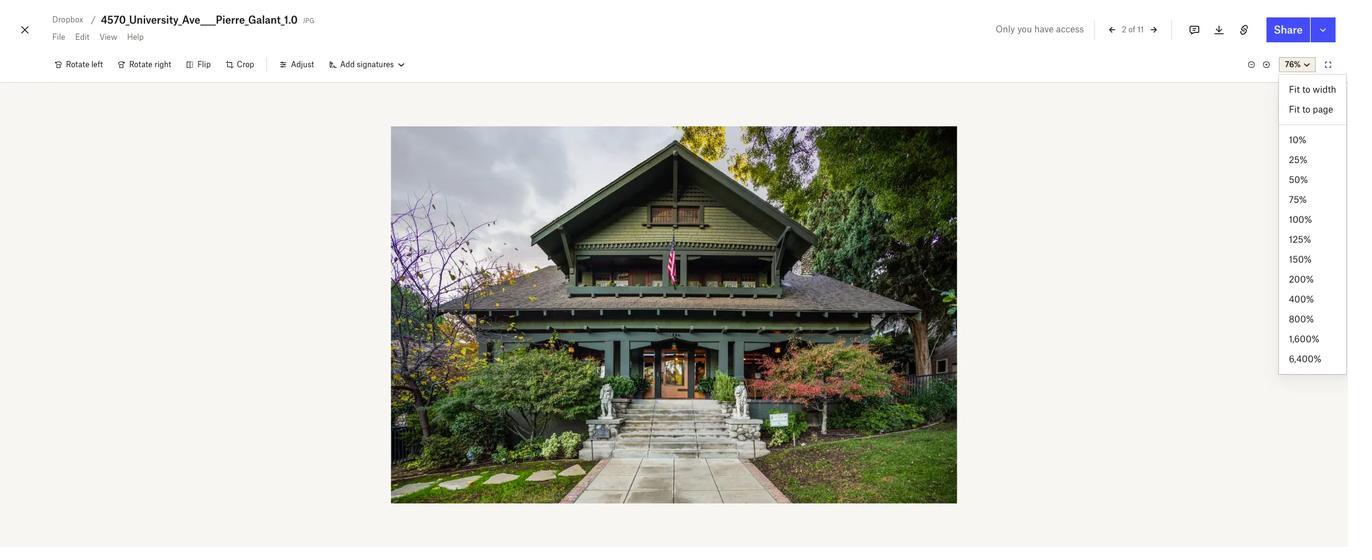 Task type: describe. For each thing, give the bounding box(es) containing it.
800%
[[1290, 314, 1315, 324]]

you
[[1018, 24, 1033, 34]]

width
[[1314, 84, 1337, 95]]

6,400%
[[1290, 354, 1322, 364]]

4570_university_ave____pierre_galant_1.0
[[101, 14, 298, 26]]

150%
[[1290, 254, 1313, 265]]

fit for fit to width
[[1290, 84, 1301, 95]]

close image
[[17, 20, 32, 40]]

fit to page
[[1290, 104, 1334, 115]]

11
[[1138, 25, 1145, 34]]

only you have access
[[996, 24, 1085, 34]]

only
[[996, 24, 1016, 34]]

2 of 11
[[1123, 25, 1145, 34]]

have
[[1035, 24, 1054, 34]]

2
[[1123, 25, 1127, 34]]

125%
[[1290, 234, 1312, 245]]

to for width
[[1303, 84, 1311, 95]]

200%
[[1290, 274, 1315, 285]]

page
[[1314, 104, 1334, 115]]

10%
[[1290, 135, 1307, 145]]



Task type: vqa. For each thing, say whether or not it's contained in the screenshot.
width's To
yes



Task type: locate. For each thing, give the bounding box(es) containing it.
share button
[[1267, 17, 1311, 42]]

to
[[1303, 84, 1311, 95], [1303, 104, 1311, 115]]

400%
[[1290, 294, 1315, 305]]

fit
[[1290, 84, 1301, 95], [1290, 104, 1301, 115]]

fit to width
[[1290, 84, 1337, 95]]

of
[[1129, 25, 1136, 34]]

1 vertical spatial fit
[[1290, 104, 1301, 115]]

100%
[[1290, 214, 1313, 225]]

access
[[1057, 24, 1085, 34]]

fit down fit to width
[[1290, 104, 1301, 115]]

75%
[[1290, 194, 1308, 205]]

1 fit from the top
[[1290, 84, 1301, 95]]

50%
[[1290, 174, 1309, 185]]

share
[[1275, 24, 1303, 36]]

1 vertical spatial to
[[1303, 104, 1311, 115]]

2 to from the top
[[1303, 104, 1311, 115]]

fit for fit to page
[[1290, 104, 1301, 115]]

jpg
[[303, 14, 315, 25]]

0 vertical spatial to
[[1303, 84, 1311, 95]]

fit up fit to page on the right of the page
[[1290, 84, 1301, 95]]

1,600%
[[1290, 334, 1320, 344]]

1 to from the top
[[1303, 84, 1311, 95]]

2 fit from the top
[[1290, 104, 1301, 115]]

/ 4570_university_ave____pierre_galant_1.0 jpg
[[91, 14, 315, 26]]

/
[[91, 14, 96, 25]]

to left width
[[1303, 84, 1311, 95]]

to left page
[[1303, 104, 1311, 115]]

0 vertical spatial fit
[[1290, 84, 1301, 95]]

25%
[[1290, 154, 1308, 165]]

to for page
[[1303, 104, 1311, 115]]



